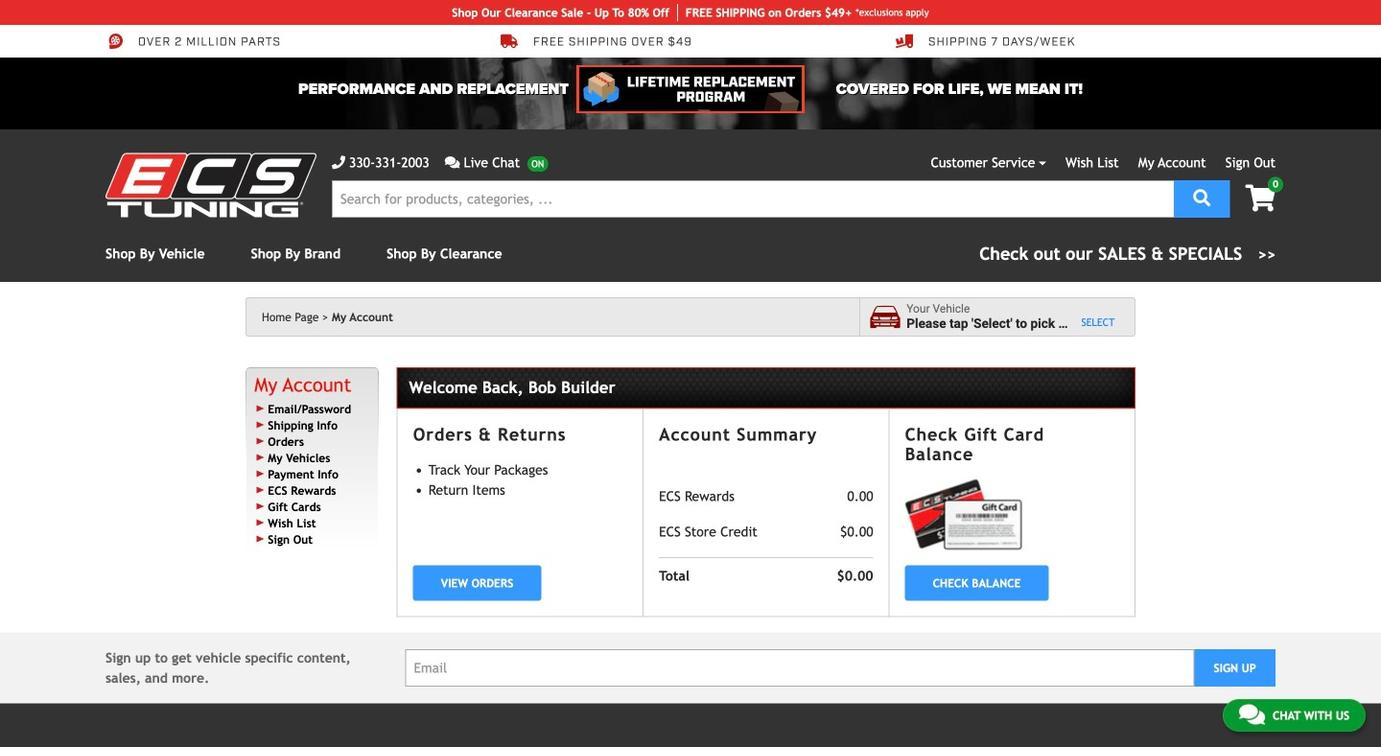 Task type: describe. For each thing, give the bounding box(es) containing it.
ecs tuning image
[[106, 153, 317, 217]]

0 vertical spatial comments image
[[445, 156, 460, 169]]

lifetime replacement program banner image
[[576, 65, 805, 113]]

phone image
[[332, 156, 345, 169]]

Search text field
[[332, 180, 1174, 218]]

search image
[[1194, 189, 1211, 207]]



Task type: locate. For each thing, give the bounding box(es) containing it.
Email email field
[[405, 650, 1195, 687]]

0 horizontal spatial comments image
[[445, 156, 460, 169]]

shopping cart image
[[1246, 185, 1276, 212]]

1 vertical spatial comments image
[[1239, 703, 1265, 726]]

1 horizontal spatial comments image
[[1239, 703, 1265, 726]]

comments image
[[445, 156, 460, 169], [1239, 703, 1265, 726]]



Task type: vqa. For each thing, say whether or not it's contained in the screenshot.
question circle image in the right of the page
no



